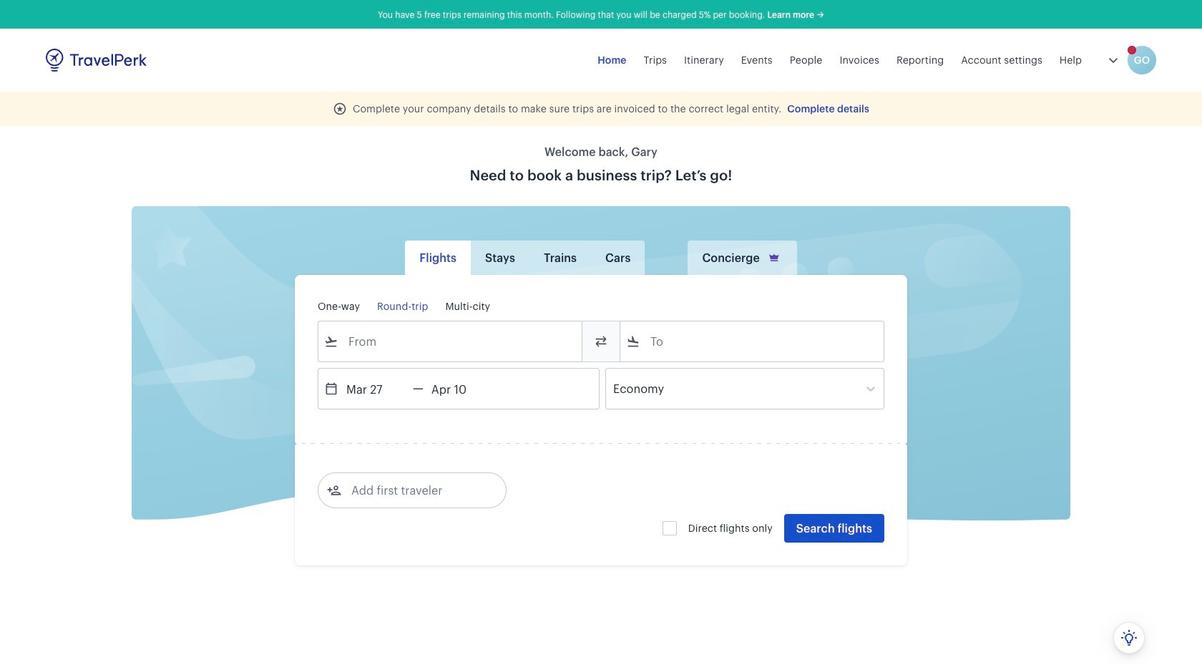 Task type: vqa. For each thing, say whether or not it's contained in the screenshot.
From SEARCH FIELD
yes



Task type: describe. For each thing, give the bounding box(es) containing it.
Add first traveler search field
[[342, 479, 490, 502]]

To search field
[[641, 330, 866, 353]]

Depart text field
[[339, 369, 413, 409]]

From search field
[[339, 330, 564, 353]]



Task type: locate. For each thing, give the bounding box(es) containing it.
Return text field
[[424, 369, 498, 409]]



